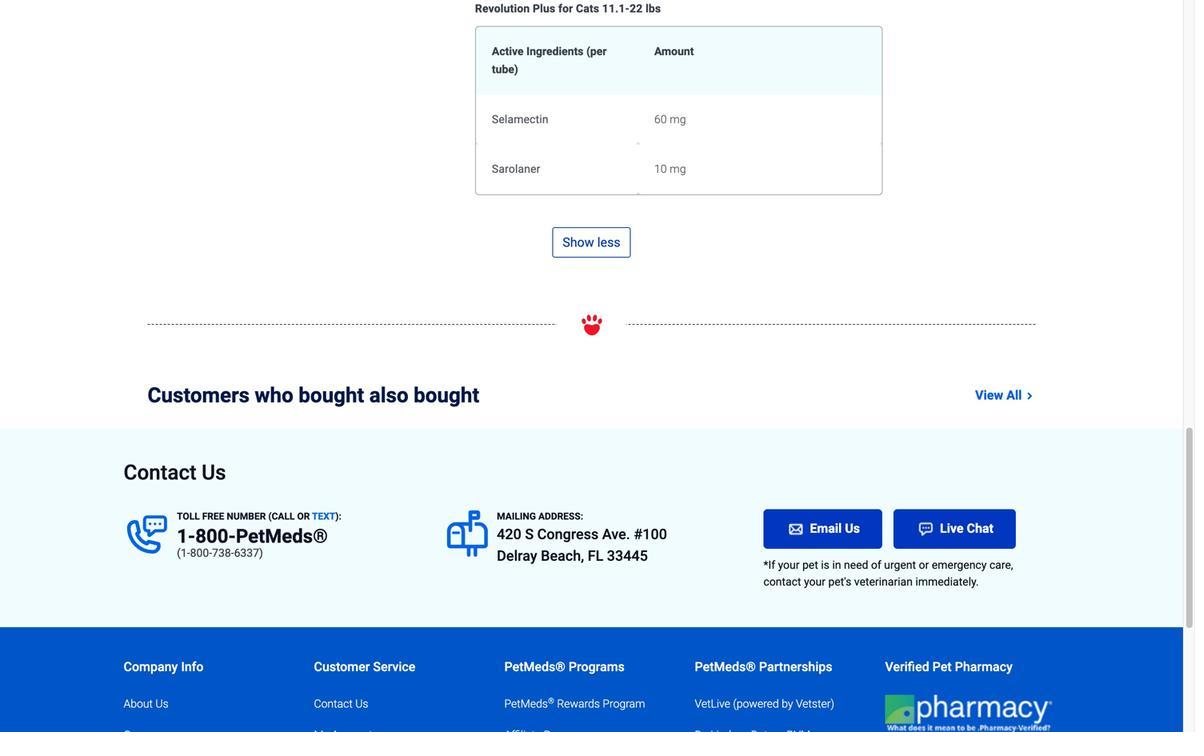 Task type: describe. For each thing, give the bounding box(es) containing it.
22
[[630, 2, 643, 15]]

beach,
[[541, 548, 584, 565]]

email us
[[810, 521, 860, 536]]

(call
[[268, 511, 295, 522]]

veterinarian
[[855, 576, 913, 589]]

customer
[[314, 660, 370, 675]]

420
[[497, 526, 522, 543]]

about us link
[[124, 696, 276, 713]]

®
[[548, 696, 555, 706]]

mailing address: 420 s congress ave. #100 delray beach, fl 33445
[[497, 511, 667, 565]]

us right about
[[156, 697, 169, 711]]

show less button
[[553, 227, 631, 258]]

live chat
[[940, 521, 994, 536]]

customers
[[148, 383, 250, 408]]

programs
[[569, 660, 625, 675]]

company info
[[124, 660, 204, 675]]

plus
[[533, 2, 556, 15]]

60 mg
[[655, 113, 686, 126]]

1 vertical spatial your
[[804, 576, 826, 589]]

customers who bought also bought
[[148, 383, 480, 408]]

verified pet pharmacy
[[886, 660, 1013, 675]]

about
[[124, 697, 153, 711]]

petmeds® programs
[[505, 660, 625, 675]]

delray
[[497, 548, 538, 565]]

mg for 10 mg
[[670, 163, 686, 176]]

pharmacy
[[955, 660, 1013, 675]]

(1-800-738-6337) link
[[177, 547, 263, 560]]

customer service
[[314, 660, 416, 675]]

by
[[782, 697, 794, 711]]

ingredients
[[527, 45, 584, 58]]

contact us link
[[314, 696, 466, 713]]

lbs
[[646, 2, 661, 15]]

fl
[[588, 548, 604, 565]]

pet
[[933, 660, 952, 675]]

contact us number image
[[124, 509, 172, 558]]

(per
[[587, 45, 607, 58]]

*if
[[764, 559, 776, 572]]

view
[[976, 388, 1004, 403]]

738-
[[212, 547, 234, 560]]

contact inside contact us link
[[314, 697, 353, 711]]

active ingredients (per tube)
[[492, 45, 607, 76]]

national association of boards of pharmacy image
[[886, 695, 1053, 732]]

who
[[255, 383, 294, 408]]

selamectin
[[492, 113, 549, 126]]

us right email
[[845, 521, 860, 536]]

partnerships
[[759, 660, 833, 675]]

show less
[[563, 235, 621, 250]]

vetlive
[[695, 697, 731, 711]]

*if your pet is in need of urgent or emergency care, contact your pet's veterinarian immediately.
[[764, 559, 1014, 589]]

ave.
[[602, 526, 630, 543]]

service
[[373, 660, 416, 675]]

verified
[[886, 660, 930, 675]]

petmeds ® rewards program
[[505, 696, 646, 711]]

11.1-
[[602, 2, 630, 15]]

rewards
[[557, 697, 600, 711]]

view all
[[976, 388, 1026, 403]]

mailing
[[497, 511, 536, 522]]

urgent
[[885, 559, 917, 572]]

congress
[[538, 526, 599, 543]]

emergency
[[932, 559, 987, 572]]

email
[[810, 521, 842, 536]]

need
[[844, 559, 869, 572]]

about us
[[124, 697, 169, 711]]

company
[[124, 660, 178, 675]]

for
[[559, 2, 573, 15]]



Task type: locate. For each thing, give the bounding box(es) containing it.
petmeds® partnerships
[[695, 660, 833, 675]]

0 horizontal spatial your
[[778, 559, 800, 572]]

all
[[1007, 388, 1022, 403]]

care,
[[990, 559, 1014, 572]]

or inside *if your pet is in need of urgent or emergency care, contact your pet's veterinarian immediately.
[[919, 559, 929, 572]]

program
[[603, 697, 646, 711]]

contact down customer
[[314, 697, 353, 711]]

10 mg
[[655, 163, 686, 176]]

1 horizontal spatial contact
[[314, 697, 353, 711]]

active
[[492, 45, 524, 58]]

contact us inside contact us link
[[314, 697, 369, 711]]

petmeds® down (call
[[236, 525, 328, 548]]

vetlive (powered by vetster) link
[[695, 696, 847, 713]]

1 mg from the top
[[670, 113, 686, 126]]

free
[[202, 511, 224, 522]]

text link
[[312, 511, 336, 522]]

your
[[778, 559, 800, 572], [804, 576, 826, 589]]

bought right who
[[299, 383, 364, 408]]

immediately.
[[916, 576, 979, 589]]

vetlive (powered by vetster)
[[695, 697, 835, 711]]

800-
[[195, 525, 236, 548], [190, 547, 212, 560]]

contact up toll
[[124, 460, 197, 485]]

pet
[[803, 559, 819, 572]]

2 mg from the top
[[670, 163, 686, 176]]

email us link
[[764, 509, 883, 549]]

revolution
[[475, 2, 530, 15]]

or
[[297, 511, 310, 522], [919, 559, 929, 572]]

is
[[821, 559, 830, 572]]

mg for 60 mg
[[670, 113, 686, 126]]

1 vertical spatial contact us
[[314, 697, 369, 711]]

contact us mailing address image
[[444, 509, 492, 558]]

or left text link
[[297, 511, 310, 522]]

1 horizontal spatial petmeds®
[[505, 660, 566, 675]]

us down customer service
[[356, 697, 369, 711]]

contact
[[764, 576, 802, 589]]

or right "urgent"
[[919, 559, 929, 572]]

1 bought from the left
[[299, 383, 364, 408]]

info
[[181, 660, 204, 675]]

1 horizontal spatial contact us
[[314, 697, 369, 711]]

contact us down customer
[[314, 697, 369, 711]]

1 horizontal spatial or
[[919, 559, 929, 572]]

cats
[[576, 2, 600, 15]]

1 horizontal spatial bought
[[414, 383, 480, 408]]

or inside toll free number (call or text ): 1-800-petmeds® (1-800-738-6337)
[[297, 511, 310, 522]]

also
[[370, 383, 409, 408]]

text
[[312, 511, 336, 522]]

0 vertical spatial mg
[[670, 113, 686, 126]]

petmeds® up "vetlive"
[[695, 660, 756, 675]]

6337)
[[234, 547, 263, 560]]

your down pet
[[804, 576, 826, 589]]

show
[[563, 235, 595, 250]]

less
[[598, 235, 621, 250]]

bought
[[299, 383, 364, 408], [414, 383, 480, 408]]

in
[[833, 559, 842, 572]]

address:
[[539, 511, 584, 522]]

your up 'contact'
[[778, 559, 800, 572]]

petmeds®
[[236, 525, 328, 548], [505, 660, 566, 675], [695, 660, 756, 675]]

60
[[655, 113, 667, 126]]

contact us
[[124, 460, 226, 485], [314, 697, 369, 711]]

contact us up toll
[[124, 460, 226, 485]]

petmeds® up ®
[[505, 660, 566, 675]]

toll
[[177, 511, 200, 522]]

of
[[872, 559, 882, 572]]

(1-
[[177, 547, 190, 560]]

s
[[525, 526, 534, 543]]

0 horizontal spatial or
[[297, 511, 310, 522]]

us up free at the left of page
[[202, 460, 226, 485]]

amount
[[655, 45, 694, 58]]

number
[[227, 511, 266, 522]]

petmeds® inside toll free number (call or text ): 1-800-petmeds® (1-800-738-6337)
[[236, 525, 328, 548]]

mg right 60
[[670, 113, 686, 126]]

tube)
[[492, 63, 519, 76]]

1 horizontal spatial your
[[804, 576, 826, 589]]

0 vertical spatial contact us
[[124, 460, 226, 485]]

0 horizontal spatial contact us
[[124, 460, 226, 485]]

mg right 10
[[670, 163, 686, 176]]

live
[[940, 521, 964, 536]]

1-
[[177, 525, 195, 548]]

pet's
[[829, 576, 852, 589]]

0 vertical spatial or
[[297, 511, 310, 522]]

0 horizontal spatial petmeds®
[[236, 525, 328, 548]]

contact
[[124, 460, 197, 485], [314, 697, 353, 711]]

33445
[[607, 548, 648, 565]]

view all link
[[698, 383, 1036, 408]]

bought right also
[[414, 383, 480, 408]]

):
[[336, 511, 342, 522]]

1 vertical spatial mg
[[670, 163, 686, 176]]

vetster)
[[796, 697, 835, 711]]

0 horizontal spatial contact
[[124, 460, 197, 485]]

toll free number (call or text ): 1-800-petmeds® (1-800-738-6337)
[[177, 511, 342, 560]]

us
[[202, 460, 226, 485], [845, 521, 860, 536], [156, 697, 169, 711], [356, 697, 369, 711]]

(powered
[[733, 697, 779, 711]]

2 horizontal spatial petmeds®
[[695, 660, 756, 675]]

2 bought from the left
[[414, 383, 480, 408]]

sarolaner
[[492, 163, 541, 176]]

petmeds
[[505, 697, 548, 711]]

live chat link
[[894, 509, 1016, 549]]

0 horizontal spatial bought
[[299, 383, 364, 408]]

chat
[[967, 521, 994, 536]]

revolution plus for cats 11.1-22 lbs
[[475, 2, 661, 15]]

0 vertical spatial your
[[778, 559, 800, 572]]

petmeds® for petmeds® partnerships
[[695, 660, 756, 675]]

#100
[[634, 526, 667, 543]]

petmeds® for petmeds® programs
[[505, 660, 566, 675]]

1 vertical spatial or
[[919, 559, 929, 572]]

0 vertical spatial contact
[[124, 460, 197, 485]]

10
[[655, 163, 667, 176]]

1 vertical spatial contact
[[314, 697, 353, 711]]



Task type: vqa. For each thing, say whether or not it's contained in the screenshot.
PURINA FORTIFLORA image
no



